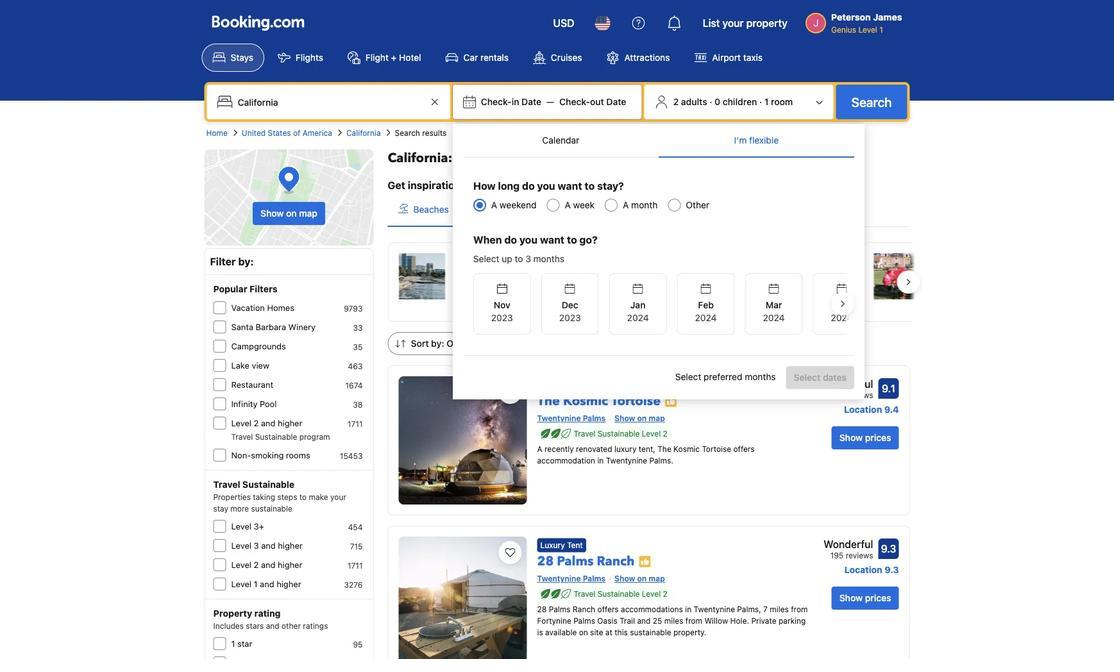 Task type: locate. For each thing, give the bounding box(es) containing it.
travel inside travel sustainable properties taking steps to make your stay more sustainable
[[213, 480, 240, 490]]

1 horizontal spatial 2023
[[559, 313, 581, 323]]

sustainable up the taking
[[243, 480, 295, 490]]

great
[[657, 204, 680, 215]]

1 horizontal spatial tortoise
[[702, 445, 732, 454]]

santa barbara image
[[874, 254, 920, 300]]

Where are you going? field
[[233, 90, 427, 114]]

other
[[686, 200, 710, 211]]

0 vertical spatial location
[[845, 405, 883, 415]]

when do you want to go?
[[474, 234, 598, 246]]

the kosmic tortoise link
[[537, 377, 809, 410]]

level 3+
[[231, 522, 264, 532]]

1 show prices button from the top
[[832, 427, 899, 450]]

level up level 1 and higher
[[231, 561, 252, 570]]

flights link
[[267, 44, 334, 72]]

select inside select dates button
[[794, 373, 821, 383]]

higher up level 1 and higher
[[278, 541, 303, 551]]

0 horizontal spatial nature
[[519, 204, 546, 215]]

1 family- from the left
[[500, 270, 530, 280]]

2 prices from the top
[[866, 593, 892, 604]]

2023 down the nov
[[492, 313, 513, 323]]

0 vertical spatial 9.3
[[882, 543, 897, 555]]

2 vertical spatial properties
[[701, 301, 738, 310]]

0 vertical spatial 28
[[537, 553, 554, 571]]

travel sustainable program
[[231, 433, 330, 442]]

check-
[[481, 97, 512, 107], [560, 97, 590, 107]]

dates
[[823, 373, 847, 383]]

on
[[286, 208, 297, 219], [638, 414, 647, 423], [638, 575, 647, 584], [579, 629, 588, 638]]

beaches down san
[[455, 270, 491, 280]]

wonderful for 28 palms ranch
[[824, 539, 874, 551]]

1 horizontal spatial do
[[522, 180, 535, 192]]

mar
[[766, 300, 782, 311]]

a left recently
[[537, 445, 543, 454]]

by: for filter
[[238, 256, 254, 268]]

1 2024 from the left
[[627, 313, 649, 323]]

and up travel sustainable program
[[261, 419, 276, 428]]

offers inside 28 palms ranch offers accommodations in twentynine palms, 7 miles from fortynine palms oasis trail and 25 miles from willow hole. private parking is available on site at this sustainable property.
[[598, 606, 619, 615]]

wonderful up 92
[[824, 378, 874, 391]]

25
[[653, 617, 663, 626]]

1 • from the left
[[493, 270, 497, 280]]

your account menu peterson james genius level 1 element
[[806, 6, 908, 35]]

2 28 from the top
[[537, 606, 547, 615]]

1 wonderful element from the top
[[824, 377, 874, 392]]

0 horizontal spatial relax
[[485, 204, 507, 215]]

2 level 2 and higher from the top
[[231, 561, 303, 570]]

in for relax in nature • beaches • family- friendly
[[715, 270, 723, 280]]

a left 'month'
[[623, 200, 629, 211]]

0 vertical spatial sustainable
[[251, 504, 293, 513]]

nature down trip
[[519, 204, 546, 215]]

do
[[522, 180, 535, 192], [505, 234, 517, 246]]

family- down select up to 3 months
[[500, 270, 530, 280]]

0 horizontal spatial beaches
[[414, 204, 449, 215]]

2 travel sustainable level 2 from the top
[[574, 590, 668, 599]]

0 vertical spatial show on map
[[261, 208, 318, 219]]

0 vertical spatial 1711
[[348, 420, 363, 429]]

by: left our
[[431, 339, 444, 349]]

0 horizontal spatial select
[[474, 254, 500, 264]]

level down infinity
[[231, 419, 252, 428]]

in inside 28 palms ranch offers accommodations in twentynine palms, 7 miles from fortynine palms oasis trail and 25 miles from willow hole. private parking is available on site at this sustainable property.
[[686, 606, 692, 615]]

1 wonderful from the top
[[824, 378, 874, 391]]

1 2023 from the left
[[492, 313, 513, 323]]

0 horizontal spatial search
[[395, 128, 420, 137]]

2 family- from the left
[[805, 270, 835, 280]]

1 vertical spatial friendly
[[691, 283, 722, 293]]

map for the kosmic tortoise
[[649, 414, 665, 423]]

0 horizontal spatial tortoise
[[611, 392, 661, 410]]

prices
[[866, 433, 892, 443], [866, 593, 892, 604]]

region
[[463, 268, 871, 340]]

0 horizontal spatial from
[[686, 617, 703, 626]]

1 horizontal spatial check-
[[560, 97, 590, 107]]

0 vertical spatial wonderful element
[[824, 377, 874, 392]]

relax
[[485, 204, 507, 215], [691, 270, 713, 280]]

hole.
[[731, 617, 750, 626]]

states
[[268, 128, 291, 137]]

1 vertical spatial level 2 and higher
[[231, 561, 303, 570]]

1711 down 38
[[348, 420, 363, 429]]

1 vertical spatial show prices button
[[832, 587, 899, 610]]

95
[[353, 640, 363, 649]]

reviews for 28 palms ranch
[[846, 551, 874, 560]]

1 vertical spatial wonderful
[[824, 539, 874, 551]]

relax inside button
[[485, 204, 507, 215]]

travel sustainable level 2 for the kosmic tortoise
[[574, 430, 668, 439]]

2 2023 from the left
[[559, 313, 581, 323]]

0 vertical spatial the
[[537, 392, 560, 410]]

miles right 25
[[665, 617, 684, 626]]

view
[[252, 361, 270, 371]]

relax in nature
[[485, 204, 546, 215]]

show prices button down location 9.3
[[832, 587, 899, 610]]

nature inside button
[[519, 204, 546, 215]]

4 2024 from the left
[[831, 313, 853, 323]]

travel sustainable level 2 up trail
[[574, 590, 668, 599]]

list your property
[[703, 17, 788, 29]]

1 vertical spatial the
[[658, 445, 672, 454]]

great outdoors button
[[631, 193, 729, 227]]

1 location from the top
[[845, 405, 883, 415]]

search results
[[395, 128, 447, 137]]

1 horizontal spatial months
[[745, 372, 776, 382]]

reviews inside wonderful 92 reviews
[[846, 391, 874, 400]]

show prices for 28 palms ranch
[[840, 593, 892, 604]]

0 horizontal spatial ·
[[710, 97, 713, 107]]

relax inside relax in nature • beaches • family- friendly
[[691, 270, 713, 280]]

from up parking
[[791, 606, 808, 615]]

show prices down location 9.4
[[840, 433, 892, 443]]

0 horizontal spatial 3
[[254, 541, 259, 551]]

flight + hotel link
[[337, 44, 432, 72]]

28 palms ranch image
[[399, 537, 527, 660]]

show prices button down location 9.4
[[832, 427, 899, 450]]

travel sustainable level 2 up luxury
[[574, 430, 668, 439]]

show on map inside button
[[261, 208, 318, 219]]

wonderful up "195"
[[824, 539, 874, 551]]

0 horizontal spatial friendly
[[530, 270, 561, 280]]

ranch up site
[[573, 606, 596, 615]]

2 left adults
[[674, 97, 679, 107]]

prices for 28 palms ranch
[[866, 593, 892, 604]]

2 show prices from the top
[[840, 593, 892, 604]]

location for the kosmic tortoise
[[845, 405, 883, 415]]

tab list containing beaches
[[388, 193, 910, 228]]

palms up fortynine
[[549, 606, 571, 615]]

attractions link
[[596, 44, 681, 72]]

show on map for 28 palms ranch
[[615, 575, 665, 584]]

2 wonderful from the top
[[824, 539, 874, 551]]

2 vertical spatial map
[[649, 575, 665, 584]]

filter
[[210, 256, 236, 268]]

check- right "—"
[[560, 97, 590, 107]]

america
[[303, 128, 332, 137]]

28 up fortynine
[[537, 606, 547, 615]]

higher up 'rating'
[[277, 580, 301, 589]]

2 vertical spatial show on map
[[615, 575, 665, 584]]

calendar button
[[463, 124, 659, 157]]

3 down 3+
[[254, 541, 259, 551]]

is
[[537, 629, 543, 638]]

1 vertical spatial kosmic
[[674, 445, 700, 454]]

a down how
[[492, 200, 497, 211]]

2 show prices button from the top
[[832, 587, 899, 610]]

location for 28 palms ranch
[[845, 565, 883, 576]]

1 inside button
[[765, 97, 769, 107]]

35
[[353, 343, 363, 352]]

and
[[261, 419, 276, 428], [261, 541, 276, 551], [261, 561, 276, 570], [260, 580, 274, 589], [638, 617, 651, 626], [266, 622, 280, 631]]

search inside "search" button
[[852, 94, 892, 109]]

location down wonderful 92 reviews
[[845, 405, 883, 415]]

search for search
[[852, 94, 892, 109]]

2 location from the top
[[845, 565, 883, 576]]

1 vertical spatial twentynine palms
[[537, 575, 606, 584]]

you
[[537, 180, 556, 192], [520, 234, 538, 246]]

this property is part of our preferred partner program. it's committed to providing excellent service and good value. it'll pay us a higher commission if you make a booking. image for the kosmic tortoise
[[665, 395, 678, 408]]

0 vertical spatial from
[[791, 606, 808, 615]]

property
[[213, 609, 252, 619]]

0 horizontal spatial ranch
[[573, 606, 596, 615]]

0 vertical spatial you
[[537, 180, 556, 192]]

1 horizontal spatial select
[[676, 372, 702, 382]]

1 travel sustainable level 2 from the top
[[574, 430, 668, 439]]

0 vertical spatial search
[[852, 94, 892, 109]]

wonderful element
[[824, 377, 874, 392], [824, 537, 874, 553]]

map inside button
[[299, 208, 318, 219]]

palms down tent
[[557, 553, 594, 571]]

0 vertical spatial tortoise
[[611, 392, 661, 410]]

level 2 and higher
[[231, 419, 303, 428], [231, 561, 303, 570]]

palms up site
[[574, 617, 596, 626]]

—
[[547, 97, 555, 107]]

relax up feb
[[691, 270, 713, 280]]

level 3 and higher
[[231, 541, 303, 551]]

9.1
[[882, 383, 896, 395]]

2023 down 'dec'
[[559, 313, 581, 323]]

prices down location 9.4
[[866, 433, 892, 443]]

0 vertical spatial reviews
[[846, 391, 874, 400]]

lake
[[231, 361, 250, 371]]

results
[[422, 128, 447, 137]]

a month
[[623, 200, 658, 211]]

and inside 28 palms ranch offers accommodations in twentynine palms, 7 miles from fortynine palms oasis trail and 25 miles from willow hole. private parking is available on site at this sustainable property.
[[638, 617, 651, 626]]

3 2024 from the left
[[763, 313, 785, 323]]

in for relax in nature
[[510, 204, 517, 215]]

for
[[463, 179, 478, 192]]

and inside property rating includes stars and other ratings
[[266, 622, 280, 631]]

to inside travel sustainable properties taking steps to make your stay more sustainable
[[300, 493, 307, 502]]

select for select preferred months
[[676, 372, 702, 382]]

smoking
[[251, 451, 284, 460]]

1403 properties
[[455, 288, 513, 297]]

1 vertical spatial properties
[[476, 288, 513, 297]]

properties
[[504, 150, 569, 167], [476, 288, 513, 297], [701, 301, 738, 310]]

1 horizontal spatial nature
[[725, 270, 752, 280]]

1 prices from the top
[[866, 433, 892, 443]]

level up 'property'
[[231, 580, 252, 589]]

1 horizontal spatial offers
[[734, 445, 755, 454]]

family-
[[500, 270, 530, 280], [805, 270, 835, 280]]

1 vertical spatial reviews
[[846, 551, 874, 560]]

home link
[[206, 127, 228, 139]]

a inside a recently renovated luxury tent, the kosmic tortoise offers accommodation in twentynine palms.
[[537, 445, 543, 454]]

palms down the kosmic tortoise
[[583, 414, 606, 423]]

in
[[512, 97, 519, 107], [510, 204, 517, 215], [715, 270, 723, 280], [598, 457, 604, 466], [686, 606, 692, 615]]

sustainable up non-smoking rooms
[[255, 433, 297, 442]]

recently
[[545, 445, 574, 454]]

by: for sort
[[431, 339, 444, 349]]

properties for 1403 properties
[[476, 288, 513, 297]]

2 reviews from the top
[[846, 551, 874, 560]]

1 vertical spatial offers
[[598, 606, 619, 615]]

your right for
[[480, 179, 503, 192]]

0 horizontal spatial by:
[[238, 256, 254, 268]]

28 down luxury
[[537, 553, 554, 571]]

1 vertical spatial nature
[[725, 270, 752, 280]]

level up accommodations
[[642, 590, 661, 599]]

2 · from the left
[[760, 97, 763, 107]]

2 horizontal spatial select
[[794, 373, 821, 383]]

california: 20,933 properties found
[[388, 150, 609, 167]]

you right next
[[537, 180, 556, 192]]

get
[[388, 179, 406, 192]]

in inside relax in nature • beaches • family- friendly
[[715, 270, 723, 280]]

3
[[526, 254, 531, 264], [254, 541, 259, 551]]

wonderful element for the kosmic tortoise
[[824, 377, 874, 392]]

1 horizontal spatial friendly
[[691, 283, 722, 293]]

show prices button for 28 palms ranch
[[832, 587, 899, 610]]

2 2024 from the left
[[695, 313, 717, 323]]

2 up level 1 and higher
[[254, 561, 259, 570]]

parking
[[779, 617, 806, 626]]

filters
[[250, 284, 278, 295]]

make
[[309, 493, 328, 502]]

0 horizontal spatial do
[[505, 234, 517, 246]]

by: right filter
[[238, 256, 254, 268]]

2 up accommodations
[[663, 590, 668, 599]]

properties up trip
[[504, 150, 569, 167]]

reviews inside wonderful 195 reviews
[[846, 551, 874, 560]]

a for a weekend
[[492, 200, 497, 211]]

0 horizontal spatial miles
[[665, 617, 684, 626]]

the up palms.
[[658, 445, 672, 454]]

date
[[522, 97, 542, 107], [607, 97, 627, 107]]

prices for the kosmic tortoise
[[866, 433, 892, 443]]

miles right 7
[[770, 606, 789, 615]]

in inside a recently renovated luxury tent, the kosmic tortoise offers accommodation in twentynine palms.
[[598, 457, 604, 466]]

0 vertical spatial level 2 and higher
[[231, 419, 303, 428]]

tab list containing calendar
[[463, 124, 855, 159]]

popular
[[213, 284, 248, 295]]

1 horizontal spatial your
[[480, 179, 503, 192]]

program
[[300, 433, 330, 442]]

lake view
[[231, 361, 270, 371]]

wonderful element for 28 palms ranch
[[824, 537, 874, 553]]

1 level 2 and higher from the top
[[231, 419, 303, 428]]

prices down location 9.3
[[866, 593, 892, 604]]

0 horizontal spatial check-
[[481, 97, 512, 107]]

show prices down location 9.3
[[840, 593, 892, 604]]

0 horizontal spatial the
[[537, 392, 560, 410]]

travel up properties
[[213, 480, 240, 490]]

search results updated. california: 20,933 properties found. element
[[388, 150, 910, 168]]

0 vertical spatial twentynine palms
[[537, 414, 606, 423]]

great outdoors
[[657, 204, 719, 215]]

our
[[447, 339, 462, 349]]

0 vertical spatial 3
[[526, 254, 531, 264]]

1 vertical spatial prices
[[866, 593, 892, 604]]

select left the preferred
[[676, 372, 702, 382]]

other
[[282, 622, 301, 631]]

do up up
[[505, 234, 517, 246]]

a for a recently renovated luxury tent, the kosmic tortoise offers accommodation in twentynine palms.
[[537, 445, 543, 454]]

to up the week
[[585, 180, 595, 192]]

nov
[[494, 300, 511, 311]]

travel up non-
[[231, 433, 253, 442]]

on inside 28 palms ranch offers accommodations in twentynine palms, 7 miles from fortynine palms oasis trail and 25 miles from willow hole. private parking is available on site at this sustainable property.
[[579, 629, 588, 638]]

nature inside relax in nature • beaches • family- friendly
[[725, 270, 752, 280]]

2024 for feb
[[695, 313, 717, 323]]

friendly down select up to 3 months
[[530, 270, 561, 280]]

2 down infinity pool
[[254, 419, 259, 428]]

1 vertical spatial 9.3
[[885, 565, 899, 576]]

1 show prices from the top
[[840, 433, 892, 443]]

in down long
[[510, 204, 517, 215]]

1 28 from the top
[[537, 553, 554, 571]]

relax for relax in nature • beaches • family- friendly
[[691, 270, 713, 280]]

offers inside a recently renovated luxury tent, the kosmic tortoise offers accommodation in twentynine palms.
[[734, 445, 755, 454]]

1 vertical spatial 28
[[537, 606, 547, 615]]

2 twentynine palms from the top
[[537, 575, 606, 584]]

in up the 81 properties
[[715, 270, 723, 280]]

1 vertical spatial sustainable
[[630, 629, 672, 638]]

1 vertical spatial map
[[649, 414, 665, 423]]

1 vertical spatial ranch
[[573, 606, 596, 615]]

sustainable inside travel sustainable properties taking steps to make your stay more sustainable
[[251, 504, 293, 513]]

kosmic inside a recently renovated luxury tent, the kosmic tortoise offers accommodation in twentynine palms.
[[674, 445, 700, 454]]

offers
[[734, 445, 755, 454], [598, 606, 619, 615]]

38
[[353, 400, 363, 409]]

twentynine palms for the kosmic tortoise
[[537, 414, 606, 423]]

ranch inside 28 palms ranch offers accommodations in twentynine palms, 7 miles from fortynine palms oasis trail and 25 miles from willow hole. private parking is available on site at this sustainable property.
[[573, 606, 596, 615]]

select for select up to 3 months
[[474, 254, 500, 264]]

1 horizontal spatial ·
[[760, 97, 763, 107]]

show prices
[[840, 433, 892, 443], [840, 593, 892, 604]]

1 vertical spatial location
[[845, 565, 883, 576]]

this property is part of our preferred partner program. it's committed to providing excellent service and good value. it'll pay us a higher commission if you make a booking. image
[[665, 395, 678, 408], [665, 395, 678, 408], [639, 556, 652, 569]]

to right up
[[515, 254, 523, 264]]

0 vertical spatial your
[[723, 17, 744, 29]]

1 horizontal spatial sustainable
[[630, 629, 672, 638]]

your right make
[[331, 493, 347, 502]]

nature for relax in nature
[[519, 204, 546, 215]]

list
[[703, 17, 720, 29]]

your inside main content
[[480, 179, 503, 192]]

0 vertical spatial prices
[[866, 433, 892, 443]]

months right the preferred
[[745, 372, 776, 382]]

2023 for nov
[[492, 313, 513, 323]]

2 wonderful element from the top
[[824, 537, 874, 553]]

sustainable down the taking
[[251, 504, 293, 513]]

3 down when do you want to go?
[[526, 254, 531, 264]]

· left 0
[[710, 97, 713, 107]]

2024 down feb
[[695, 313, 717, 323]]

in down renovated
[[598, 457, 604, 466]]

ranch
[[597, 553, 635, 571], [573, 606, 596, 615]]

1 vertical spatial by:
[[431, 339, 444, 349]]

level down the level 3+
[[231, 541, 252, 551]]

want
[[558, 180, 583, 192], [540, 234, 565, 246]]

california link
[[347, 127, 381, 139]]

0 vertical spatial map
[[299, 208, 318, 219]]

1 check- from the left
[[481, 97, 512, 107]]

and left 25
[[638, 617, 651, 626]]

scored 9.3 element
[[879, 539, 899, 560]]

2 vertical spatial your
[[331, 493, 347, 502]]

you up select up to 3 months
[[520, 234, 538, 246]]

1 twentynine palms from the top
[[537, 414, 606, 423]]

1 vertical spatial 1711
[[348, 562, 363, 571]]

sustainable inside 28 palms ranch offers accommodations in twentynine palms, 7 miles from fortynine palms oasis trail and 25 miles from willow hole. private parking is available on site at this sustainable property.
[[630, 629, 672, 638]]

up
[[502, 254, 513, 264]]

0 vertical spatial months
[[534, 254, 565, 264]]

level down peterson
[[859, 25, 878, 34]]

2023 for dec
[[559, 313, 581, 323]]

1 vertical spatial tab list
[[388, 193, 910, 228]]

to left make
[[300, 493, 307, 502]]

0 vertical spatial nature
[[519, 204, 546, 215]]

friendly inside san diego beaches • family-friendly • boating
[[530, 270, 561, 280]]

1 horizontal spatial relax
[[691, 270, 713, 280]]

select left dates
[[794, 373, 821, 383]]

1674
[[346, 381, 363, 390]]

barbara
[[256, 322, 286, 332]]

· right "children"
[[760, 97, 763, 107]]

tortoise inside 'link'
[[611, 392, 661, 410]]

0 vertical spatial by:
[[238, 256, 254, 268]]

date right out
[[607, 97, 627, 107]]

relax down how
[[485, 204, 507, 215]]

main content
[[378, 150, 1093, 660]]

1 date from the left
[[522, 97, 542, 107]]

1 horizontal spatial search
[[852, 94, 892, 109]]

tab list
[[463, 124, 855, 159], [388, 193, 910, 228]]

1 vertical spatial months
[[745, 372, 776, 382]]

of
[[293, 128, 301, 137]]

want left go?
[[540, 234, 565, 246]]

sustainable up trail
[[598, 590, 640, 599]]

sustainable
[[598, 430, 640, 439], [255, 433, 297, 442], [243, 480, 295, 490], [598, 590, 640, 599]]

1 vertical spatial show on map
[[615, 414, 665, 423]]

7
[[764, 606, 768, 615]]

select down "when"
[[474, 254, 500, 264]]

28
[[537, 553, 554, 571], [537, 606, 547, 615]]

0 vertical spatial ranch
[[597, 553, 635, 571]]

beaches up mar
[[761, 270, 796, 280]]

1 horizontal spatial 3
[[526, 254, 531, 264]]

in inside button
[[510, 204, 517, 215]]

0 horizontal spatial offers
[[598, 606, 619, 615]]

twentynine palms for 28 palms ranch
[[537, 575, 606, 584]]

at
[[606, 629, 613, 638]]

kosmic up renovated
[[563, 392, 609, 410]]

california:
[[388, 150, 453, 167]]

0 vertical spatial properties
[[504, 150, 569, 167]]

2 horizontal spatial beaches
[[761, 270, 796, 280]]

a left the week
[[565, 200, 571, 211]]

1 vertical spatial show prices
[[840, 593, 892, 604]]

reviews up location 9.3
[[846, 551, 874, 560]]

your right list
[[723, 17, 744, 29]]

the kosmic tortoise
[[537, 392, 661, 410]]

sustainable up luxury
[[598, 430, 640, 439]]

beaches inside button
[[414, 204, 449, 215]]

0 horizontal spatial months
[[534, 254, 565, 264]]

1 vertical spatial relax
[[691, 270, 713, 280]]

peterson james genius level 1
[[832, 12, 903, 34]]

2024 down apr
[[831, 313, 853, 323]]

0 vertical spatial offers
[[734, 445, 755, 454]]

1 reviews from the top
[[846, 391, 874, 400]]

1 vertical spatial do
[[505, 234, 517, 246]]

twentynine palms down the kosmic tortoise
[[537, 414, 606, 423]]

0 vertical spatial travel sustainable level 2
[[574, 430, 668, 439]]

the up recently
[[537, 392, 560, 410]]

0 vertical spatial tab list
[[463, 124, 855, 159]]

2024 down jan at the top of page
[[627, 313, 649, 323]]

0 vertical spatial show prices
[[840, 433, 892, 443]]



Task type: vqa. For each thing, say whether or not it's contained in the screenshot.


Task type: describe. For each thing, give the bounding box(es) containing it.
in for check-in date — check-out date
[[512, 97, 519, 107]]

level left 3+
[[231, 522, 252, 532]]

the inside a recently renovated luxury tent, the kosmic tortoise offers accommodation in twentynine palms.
[[658, 445, 672, 454]]

relax in nature • beaches • family- friendly
[[691, 270, 835, 293]]

week
[[573, 200, 595, 211]]

family- inside san diego beaches • family-friendly • boating
[[500, 270, 530, 280]]

the kosmic tortoise image
[[399, 377, 527, 505]]

2024 for jan
[[627, 313, 649, 323]]

jan
[[631, 300, 646, 311]]

infinity pool
[[231, 400, 277, 409]]

usd button
[[546, 8, 583, 39]]

2024 for mar
[[763, 313, 785, 323]]

palms.
[[650, 457, 674, 466]]

reviews for the kosmic tortoise
[[846, 391, 874, 400]]

property
[[747, 17, 788, 29]]

room
[[771, 97, 793, 107]]

higher up travel sustainable program
[[278, 419, 303, 428]]

1 left star
[[231, 640, 235, 649]]

2 inside button
[[674, 97, 679, 107]]

to left go?
[[567, 234, 577, 246]]

715
[[350, 542, 363, 551]]

cruises
[[551, 52, 582, 63]]

car rentals
[[464, 52, 509, 63]]

195
[[831, 551, 844, 560]]

dec
[[562, 300, 579, 311]]

check-in date button
[[476, 90, 547, 114]]

a for a week
[[565, 200, 571, 211]]

map for 28 palms ranch
[[649, 575, 665, 584]]

show on map button
[[253, 202, 325, 225]]

2 • from the left
[[564, 270, 568, 280]]

palms inside luxury tent 28 palms ranch
[[557, 553, 594, 571]]

sort
[[411, 339, 429, 349]]

trail
[[620, 617, 635, 626]]

1 star
[[231, 640, 252, 649]]

family- inside relax in nature • beaches • family- friendly
[[805, 270, 835, 280]]

this property is part of our preferred partner program. it's committed to providing excellent service and good value. it'll pay us a higher commission if you make a booking. image
[[639, 556, 652, 569]]

select dates
[[794, 373, 847, 383]]

san diego region
[[378, 237, 1093, 327]]

1 vertical spatial 3
[[254, 541, 259, 551]]

scored 9.1 element
[[879, 379, 899, 399]]

trip
[[529, 179, 547, 192]]

available
[[546, 629, 577, 638]]

travel up renovated
[[574, 430, 596, 439]]

1 inside peterson james genius level 1
[[880, 25, 884, 34]]

star
[[237, 640, 252, 649]]

properties for 81 properties
[[701, 301, 738, 310]]

luxury tent 28 palms ranch
[[537, 541, 635, 571]]

ranch inside luxury tent 28 palms ranch
[[597, 553, 635, 571]]

beaches button
[[388, 193, 459, 227]]

select up to 3 months
[[474, 254, 565, 264]]

nature for relax in nature • beaches • family- friendly
[[725, 270, 752, 280]]

campgrounds
[[231, 342, 286, 351]]

and down 3+
[[261, 541, 276, 551]]

higher down level 3 and higher
[[278, 561, 303, 570]]

jan 2024
[[627, 300, 649, 323]]

20,933
[[456, 150, 501, 167]]

romantic button
[[556, 193, 631, 227]]

1 1711 from the top
[[348, 420, 363, 429]]

kosmic inside 'link'
[[563, 392, 609, 410]]

united states of america
[[242, 128, 332, 137]]

1 vertical spatial you
[[520, 234, 538, 246]]

0
[[715, 97, 721, 107]]

travel sustainable level 2 for 28 palms ranch
[[574, 590, 668, 599]]

diego
[[477, 255, 505, 267]]

adults
[[681, 97, 708, 107]]

outdoors
[[682, 204, 719, 215]]

get inspiration for your next trip
[[388, 179, 547, 192]]

flight + hotel
[[366, 52, 421, 63]]

taking
[[253, 493, 275, 502]]

28 inside 28 palms ranch offers accommodations in twentynine palms, 7 miles from fortynine palms oasis trail and 25 miles from willow hole. private parking is available on site at this sustainable property.
[[537, 606, 547, 615]]

home
[[206, 128, 228, 137]]

search for search results
[[395, 128, 420, 137]]

relax for relax in nature
[[485, 204, 507, 215]]

3276
[[344, 581, 363, 590]]

1403
[[455, 288, 474, 297]]

i'm flexible button
[[659, 124, 855, 157]]

san
[[455, 255, 474, 267]]

select for select dates
[[794, 373, 821, 383]]

i'm
[[735, 135, 747, 146]]

twentynine inside a recently renovated luxury tent, the kosmic tortoise offers accommodation in twentynine palms.
[[606, 457, 648, 466]]

92
[[835, 391, 844, 400]]

wonderful 92 reviews
[[824, 378, 874, 400]]

0 vertical spatial do
[[522, 180, 535, 192]]

monterey image
[[634, 254, 680, 300]]

this property is part of our preferred partner program. it's committed to providing excellent service and good value. it'll pay us a higher commission if you make a booking. image for 28 palms ranch
[[639, 556, 652, 569]]

+
[[391, 52, 397, 63]]

out
[[590, 97, 604, 107]]

1 vertical spatial from
[[686, 617, 703, 626]]

2 adults · 0 children · 1 room button
[[650, 90, 829, 114]]

28 inside luxury tent 28 palms ranch
[[537, 553, 554, 571]]

and down level 3 and higher
[[261, 561, 276, 570]]

your inside travel sustainable properties taking steps to make your stay more sustainable
[[331, 493, 347, 502]]

check-out date button
[[555, 90, 632, 114]]

how
[[474, 180, 496, 192]]

4 • from the left
[[798, 270, 803, 280]]

9793
[[344, 304, 363, 313]]

0 vertical spatial miles
[[770, 606, 789, 615]]

booking.com image
[[212, 15, 305, 31]]

3 • from the left
[[754, 270, 758, 280]]

sustainable inside travel sustainable properties taking steps to make your stay more sustainable
[[243, 480, 295, 490]]

picks
[[483, 339, 505, 349]]

san diego beaches • family-friendly • boating
[[455, 255, 602, 280]]

2 1711 from the top
[[348, 562, 363, 571]]

steps
[[278, 493, 297, 502]]

filter by:
[[210, 256, 254, 268]]

wonderful 195 reviews
[[824, 539, 874, 560]]

2 check- from the left
[[560, 97, 590, 107]]

private
[[752, 617, 777, 626]]

tab list inside main content
[[388, 193, 910, 228]]

on inside button
[[286, 208, 297, 219]]

show inside button
[[261, 208, 284, 219]]

includes
[[213, 622, 244, 631]]

palms down luxury tent 28 palms ranch
[[583, 575, 606, 584]]

willow
[[705, 617, 729, 626]]

15453
[[340, 452, 363, 461]]

mar 2024
[[763, 300, 785, 323]]

a for a month
[[623, 200, 629, 211]]

stay?
[[598, 180, 624, 192]]

and up 'rating'
[[260, 580, 274, 589]]

level inside peterson james genius level 1
[[859, 25, 878, 34]]

wonderful for the kosmic tortoise
[[824, 378, 874, 391]]

property.
[[674, 629, 707, 638]]

flights
[[296, 52, 323, 63]]

the inside 'link'
[[537, 392, 560, 410]]

accommodations
[[621, 606, 683, 615]]

friendly inside relax in nature • beaches • family- friendly
[[691, 283, 722, 293]]

1 · from the left
[[710, 97, 713, 107]]

property rating includes stars and other ratings
[[213, 609, 328, 631]]

beaches inside relax in nature • beaches • family- friendly
[[761, 270, 796, 280]]

romantic
[[582, 204, 621, 215]]

children
[[723, 97, 757, 107]]

found
[[572, 150, 609, 167]]

preferred
[[704, 372, 743, 382]]

travel down luxury tent 28 palms ranch
[[574, 590, 596, 599]]

select dates button
[[787, 366, 855, 390]]

i'm flexible
[[735, 135, 779, 146]]

this
[[615, 629, 628, 638]]

check-in date — check-out date
[[481, 97, 627, 107]]

1 up 'rating'
[[254, 580, 258, 589]]

show prices button for the kosmic tortoise
[[832, 427, 899, 450]]

san diego image
[[399, 254, 445, 300]]

1 horizontal spatial from
[[791, 606, 808, 615]]

renovated
[[576, 445, 613, 454]]

search button
[[837, 85, 908, 119]]

81
[[691, 301, 699, 310]]

show prices for the kosmic tortoise
[[840, 433, 892, 443]]

2 horizontal spatial your
[[723, 17, 744, 29]]

0 vertical spatial want
[[558, 180, 583, 192]]

main content containing california: 20,933 properties found
[[378, 150, 1093, 660]]

long
[[498, 180, 520, 192]]

usd
[[554, 17, 575, 29]]

region containing nov 2023
[[463, 268, 871, 340]]

tortoise inside a recently renovated luxury tent, the kosmic tortoise offers accommodation in twentynine palms.
[[702, 445, 732, 454]]

show on map for the kosmic tortoise
[[615, 414, 665, 423]]

1 vertical spatial want
[[540, 234, 565, 246]]

nov 2023
[[492, 300, 513, 323]]

flight
[[366, 52, 389, 63]]

2024 for apr
[[831, 313, 853, 323]]

2 up palms.
[[663, 430, 668, 439]]

infinity
[[231, 400, 258, 409]]

apr
[[835, 300, 850, 311]]

level up tent, at the bottom of the page
[[642, 430, 661, 439]]

2 date from the left
[[607, 97, 627, 107]]

beaches inside san diego beaches • family-friendly • boating
[[455, 270, 491, 280]]

twentynine inside 28 palms ranch offers accommodations in twentynine palms, 7 miles from fortynine palms oasis trail and 25 miles from willow hole. private parking is available on site at this sustainable property.
[[694, 606, 735, 615]]

travel sustainable properties taking steps to make your stay more sustainable
[[213, 480, 347, 513]]



